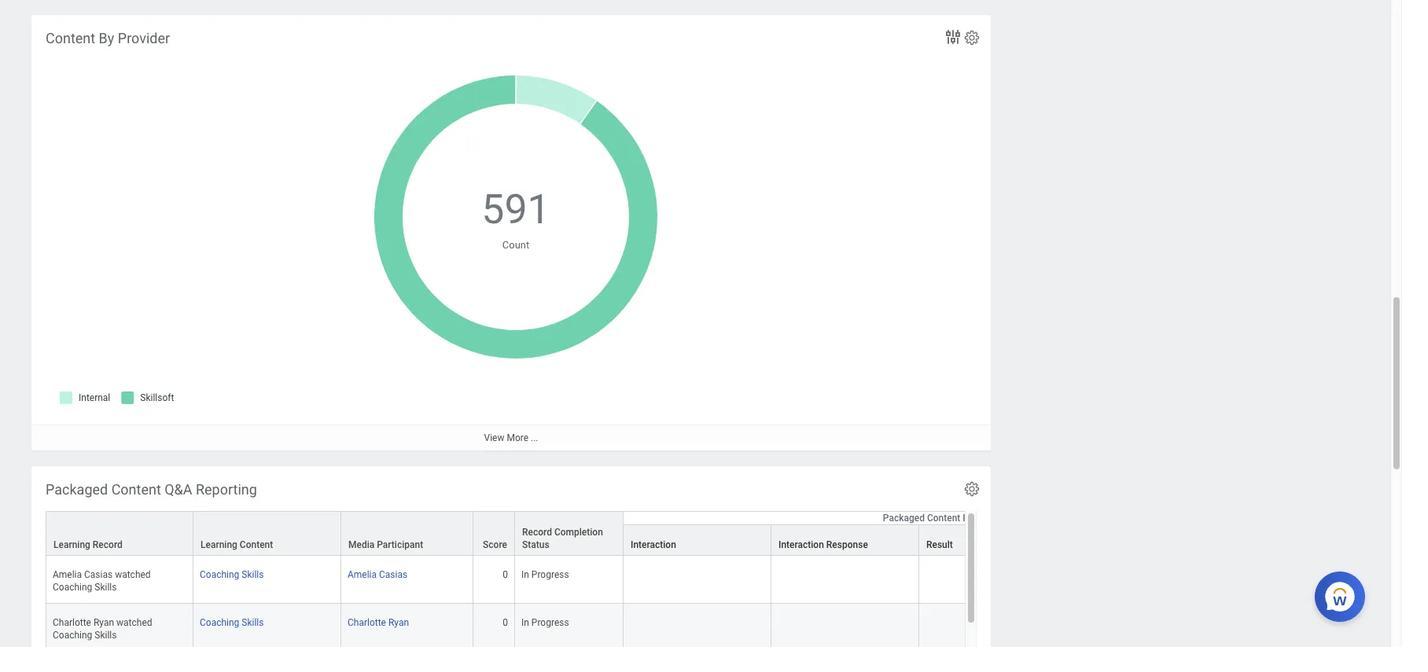 Task type: locate. For each thing, give the bounding box(es) containing it.
...
[[531, 433, 538, 444]]

response
[[1011, 513, 1053, 524], [827, 540, 868, 551]]

record up status
[[522, 527, 552, 538]]

0 vertical spatial coaching skills link
[[200, 566, 264, 581]]

content up result
[[927, 513, 961, 524]]

media participant
[[348, 540, 423, 551]]

response inside popup button
[[1011, 513, 1053, 524]]

coaching skills
[[200, 570, 264, 581], [200, 618, 264, 629]]

ryan
[[94, 618, 114, 629], [389, 618, 409, 629]]

skills inside "amelia casias watched coaching skills"
[[95, 582, 117, 593]]

amelia inside "amelia casias watched coaching skills"
[[53, 570, 82, 581]]

content by provider
[[46, 30, 170, 46]]

result button
[[920, 526, 1012, 555]]

charlotte inside the charlotte ryan link
[[348, 618, 386, 629]]

packaged content interaction response
[[883, 513, 1053, 524]]

2 0 from the top
[[503, 618, 508, 629]]

1 in progress from the top
[[522, 570, 569, 581]]

watched down 'learning record' column header
[[115, 570, 151, 581]]

0 vertical spatial progress
[[532, 570, 569, 581]]

1 coaching skills from the top
[[200, 570, 264, 581]]

learning up the amelia casias watched coaching skills element
[[53, 540, 90, 551]]

watched inside "amelia casias watched coaching skills"
[[115, 570, 151, 581]]

1 vertical spatial progress
[[532, 618, 569, 629]]

watched for amelia casias watched coaching skills
[[115, 570, 151, 581]]

0 for amelia casias watched coaching skills
[[503, 570, 508, 581]]

cell
[[624, 556, 772, 604], [772, 556, 920, 604], [920, 556, 1012, 604], [624, 604, 772, 647], [772, 604, 920, 647], [920, 604, 1012, 647]]

1 horizontal spatial casias
[[379, 570, 408, 581]]

2 ryan from the left
[[389, 618, 409, 629]]

content inside column header
[[240, 540, 273, 551]]

in progress element for charlotte ryan watched coaching skills
[[522, 615, 569, 629]]

in progress for amelia casias watched coaching skills
[[522, 570, 569, 581]]

1 in progress element from the top
[[522, 566, 569, 581]]

0 horizontal spatial record
[[93, 540, 123, 551]]

interaction for interaction response
[[779, 540, 824, 551]]

1 horizontal spatial amelia
[[348, 570, 377, 581]]

591 button
[[482, 183, 553, 237]]

packaged up learning record
[[46, 481, 108, 498]]

charlotte down "amelia casias watched coaching skills" at the bottom left of the page
[[53, 618, 91, 629]]

1 vertical spatial packaged
[[883, 513, 925, 524]]

interaction response
[[779, 540, 868, 551]]

2 learning from the left
[[201, 540, 237, 551]]

1 horizontal spatial interaction
[[779, 540, 824, 551]]

1 vertical spatial coaching skills link
[[200, 615, 264, 629]]

1 vertical spatial 0
[[503, 618, 508, 629]]

casias down participant
[[379, 570, 408, 581]]

0 vertical spatial 0
[[503, 570, 508, 581]]

1 horizontal spatial record
[[522, 527, 552, 538]]

learning content button
[[194, 512, 341, 555]]

0 horizontal spatial response
[[827, 540, 868, 551]]

charlotte
[[53, 618, 91, 629], [348, 618, 386, 629]]

amelia casias watched coaching skills
[[53, 570, 151, 593]]

row containing interaction
[[46, 525, 1313, 570]]

1 horizontal spatial packaged
[[883, 513, 925, 524]]

media participant button
[[341, 512, 473, 555]]

591
[[482, 186, 551, 234]]

coaching skills link
[[200, 566, 264, 581], [200, 615, 264, 629]]

casias for amelia casias watched coaching skills
[[84, 570, 113, 581]]

interaction inside popup button
[[779, 540, 824, 551]]

content by provider element
[[31, 15, 991, 451]]

1 coaching skills link from the top
[[200, 566, 264, 581]]

1 vertical spatial in progress
[[522, 618, 569, 629]]

learning
[[53, 540, 90, 551], [201, 540, 237, 551]]

learning record button
[[46, 512, 193, 555]]

0 horizontal spatial ryan
[[94, 618, 114, 629]]

interaction response button
[[772, 526, 919, 555]]

row
[[46, 511, 1313, 557], [46, 525, 1313, 570], [46, 556, 1313, 604], [46, 604, 1313, 647]]

1 vertical spatial record
[[93, 540, 123, 551]]

by
[[99, 30, 114, 46]]

content left q&a at the left of page
[[111, 481, 161, 498]]

watched for charlotte ryan watched coaching skills
[[116, 618, 152, 629]]

ryan down "amelia casias watched coaching skills" at the bottom left of the page
[[94, 618, 114, 629]]

0 vertical spatial in progress
[[522, 570, 569, 581]]

in progress element
[[522, 566, 569, 581], [522, 615, 569, 629]]

packaged up interaction response popup button
[[883, 513, 925, 524]]

in progress element for amelia casias watched coaching skills
[[522, 566, 569, 581]]

record inside column header
[[93, 540, 123, 551]]

0 horizontal spatial charlotte
[[53, 618, 91, 629]]

591 count
[[482, 186, 551, 251]]

skills
[[242, 570, 264, 581], [95, 582, 117, 593], [242, 618, 264, 629], [95, 630, 117, 641]]

watched
[[115, 570, 151, 581], [116, 618, 152, 629]]

1 vertical spatial coaching skills
[[200, 618, 264, 629]]

content for packaged content q&a reporting
[[111, 481, 161, 498]]

1 in from the top
[[522, 570, 529, 581]]

row containing charlotte ryan watched coaching skills
[[46, 604, 1313, 647]]

coaching skills for amelia casias watched coaching skills
[[200, 570, 264, 581]]

2 in progress element from the top
[[522, 615, 569, 629]]

0 vertical spatial record
[[522, 527, 552, 538]]

reporting
[[196, 481, 257, 498]]

learning record column header
[[46, 511, 194, 557]]

0 vertical spatial coaching skills
[[200, 570, 264, 581]]

2 in from the top
[[522, 618, 529, 629]]

0 horizontal spatial interaction
[[631, 540, 676, 551]]

coaching skills link for charlotte ryan watched coaching skills
[[200, 615, 264, 629]]

2 progress from the top
[[532, 618, 569, 629]]

charlotte ryan
[[348, 618, 409, 629]]

1 vertical spatial in
[[522, 618, 529, 629]]

1 0 from the top
[[503, 570, 508, 581]]

progress
[[532, 570, 569, 581], [532, 618, 569, 629]]

0 vertical spatial watched
[[115, 570, 151, 581]]

2 coaching skills from the top
[[200, 618, 264, 629]]

packaged inside popup button
[[883, 513, 925, 524]]

4 row from the top
[[46, 604, 1313, 647]]

ryan inside charlotte ryan watched coaching skills
[[94, 618, 114, 629]]

amelia casias link
[[348, 566, 408, 581]]

1 horizontal spatial response
[[1011, 513, 1053, 524]]

completion
[[555, 527, 603, 538]]

packaged for packaged content q&a reporting
[[46, 481, 108, 498]]

0 vertical spatial packaged
[[46, 481, 108, 498]]

0 vertical spatial response
[[1011, 513, 1053, 524]]

1 vertical spatial response
[[827, 540, 868, 551]]

0 horizontal spatial learning
[[53, 540, 90, 551]]

status
[[522, 540, 550, 551]]

participant
[[377, 540, 423, 551]]

1 ryan from the left
[[94, 618, 114, 629]]

1 amelia from the left
[[53, 570, 82, 581]]

content down reporting
[[240, 540, 273, 551]]

amelia down media
[[348, 570, 377, 581]]

interaction for interaction
[[631, 540, 676, 551]]

content
[[46, 30, 95, 46], [111, 481, 161, 498], [927, 513, 961, 524], [240, 540, 273, 551]]

1 horizontal spatial ryan
[[389, 618, 409, 629]]

1 horizontal spatial charlotte
[[348, 618, 386, 629]]

ryan down amelia casias
[[389, 618, 409, 629]]

2 in progress from the top
[[522, 618, 569, 629]]

score column header
[[474, 511, 515, 557]]

casias inside the amelia casias link
[[379, 570, 408, 581]]

q&a
[[165, 481, 192, 498]]

casias inside "amelia casias watched coaching skills"
[[84, 570, 113, 581]]

watched inside charlotte ryan watched coaching skills
[[116, 618, 152, 629]]

learning down reporting
[[201, 540, 237, 551]]

0
[[503, 570, 508, 581], [503, 618, 508, 629]]

1 vertical spatial in progress element
[[522, 615, 569, 629]]

2 casias from the left
[[379, 570, 408, 581]]

amelia down learning record
[[53, 570, 82, 581]]

in progress
[[522, 570, 569, 581], [522, 618, 569, 629]]

coaching
[[200, 570, 239, 581], [53, 582, 92, 593], [200, 618, 239, 629], [53, 630, 92, 641]]

record up the amelia casias watched coaching skills element
[[93, 540, 123, 551]]

charlotte for charlotte ryan
[[348, 618, 386, 629]]

amelia
[[53, 570, 82, 581], [348, 570, 377, 581]]

casias down learning record
[[84, 570, 113, 581]]

view
[[484, 433, 505, 444]]

packaged
[[46, 481, 108, 498], [883, 513, 925, 524]]

charlotte down amelia casias
[[348, 618, 386, 629]]

charlotte ryan watched coaching skills
[[53, 618, 152, 641]]

2 amelia from the left
[[348, 570, 377, 581]]

in
[[522, 570, 529, 581], [522, 618, 529, 629]]

1 horizontal spatial learning
[[201, 540, 237, 551]]

1 vertical spatial watched
[[116, 618, 152, 629]]

1 progress from the top
[[532, 570, 569, 581]]

media
[[348, 540, 375, 551]]

1 row from the top
[[46, 511, 1313, 557]]

watched down "amelia casias watched coaching skills" at the bottom left of the page
[[116, 618, 152, 629]]

0 horizontal spatial amelia
[[53, 570, 82, 581]]

0 vertical spatial in
[[522, 570, 529, 581]]

0 for charlotte ryan watched coaching skills
[[503, 618, 508, 629]]

record
[[522, 527, 552, 538], [93, 540, 123, 551]]

learning content column header
[[194, 511, 341, 557]]

1 charlotte from the left
[[53, 618, 91, 629]]

0 horizontal spatial packaged
[[46, 481, 108, 498]]

interaction
[[963, 513, 1009, 524], [631, 540, 676, 551], [779, 540, 824, 551]]

interaction button
[[624, 526, 771, 555]]

charlotte inside charlotte ryan watched coaching skills
[[53, 618, 91, 629]]

3 row from the top
[[46, 556, 1313, 604]]

0 horizontal spatial casias
[[84, 570, 113, 581]]

2 coaching skills link from the top
[[200, 615, 264, 629]]

score button
[[474, 512, 514, 555]]

2 charlotte from the left
[[348, 618, 386, 629]]

1 learning from the left
[[53, 540, 90, 551]]

2 row from the top
[[46, 525, 1313, 570]]

row containing amelia casias watched coaching skills
[[46, 556, 1313, 604]]

casias
[[84, 570, 113, 581], [379, 570, 408, 581]]

provider
[[118, 30, 170, 46]]

0 vertical spatial in progress element
[[522, 566, 569, 581]]

record completion status column header
[[515, 511, 624, 557]]

1 casias from the left
[[84, 570, 113, 581]]



Task type: vqa. For each thing, say whether or not it's contained in the screenshot.
Learning corresponding to Learning Record
yes



Task type: describe. For each thing, give the bounding box(es) containing it.
score
[[483, 540, 507, 551]]

record completion status button
[[515, 512, 623, 555]]

media participant column header
[[341, 511, 474, 557]]

amelia for amelia casias
[[348, 570, 377, 581]]

learning for learning record
[[53, 540, 90, 551]]

amelia casias
[[348, 570, 408, 581]]

progress for amelia casias watched coaching skills
[[532, 570, 569, 581]]

progress for charlotte ryan watched coaching skills
[[532, 618, 569, 629]]

configure content by provider image
[[964, 29, 981, 46]]

skills inside charlotte ryan watched coaching skills
[[95, 630, 117, 641]]

charlotte ryan link
[[348, 615, 409, 629]]

in for charlotte ryan watched coaching skills
[[522, 618, 529, 629]]

more
[[507, 433, 529, 444]]

in progress for charlotte ryan watched coaching skills
[[522, 618, 569, 629]]

content for learning content
[[240, 540, 273, 551]]

packaged content q&a reporting element
[[31, 466, 1313, 647]]

coaching skills link for amelia casias watched coaching skills
[[200, 566, 264, 581]]

packaged for packaged content interaction response
[[883, 513, 925, 524]]

row containing packaged content interaction response
[[46, 511, 1313, 557]]

ryan for charlotte ryan watched coaching skills
[[94, 618, 114, 629]]

configure and view chart data image
[[944, 28, 963, 46]]

ryan for charlotte ryan
[[389, 618, 409, 629]]

coaching inside charlotte ryan watched coaching skills
[[53, 630, 92, 641]]

record inside record completion status
[[522, 527, 552, 538]]

learning content
[[201, 540, 273, 551]]

charlotte ryan watched coaching skills element
[[53, 615, 152, 641]]

content left the by
[[46, 30, 95, 46]]

packaged content q&a reporting
[[46, 481, 257, 498]]

packaged content interaction response button
[[624, 512, 1312, 525]]

response inside popup button
[[827, 540, 868, 551]]

coaching skills for charlotte ryan watched coaching skills
[[200, 618, 264, 629]]

amelia casias watched coaching skills element
[[53, 566, 151, 593]]

learning for learning content
[[201, 540, 237, 551]]

view more ...
[[484, 433, 538, 444]]

charlotte for charlotte ryan watched coaching skills
[[53, 618, 91, 629]]

amelia for amelia casias watched coaching skills
[[53, 570, 82, 581]]

result
[[927, 540, 953, 551]]

record completion status
[[522, 527, 603, 551]]

view more ... link
[[31, 425, 991, 451]]

casias for amelia casias
[[379, 570, 408, 581]]

content for packaged content interaction response
[[927, 513, 961, 524]]

learning record
[[53, 540, 123, 551]]

configure packaged content q&a reporting image
[[964, 481, 981, 498]]

in for amelia casias watched coaching skills
[[522, 570, 529, 581]]

count
[[502, 239, 530, 251]]

coaching inside "amelia casias watched coaching skills"
[[53, 582, 92, 593]]

2 horizontal spatial interaction
[[963, 513, 1009, 524]]



